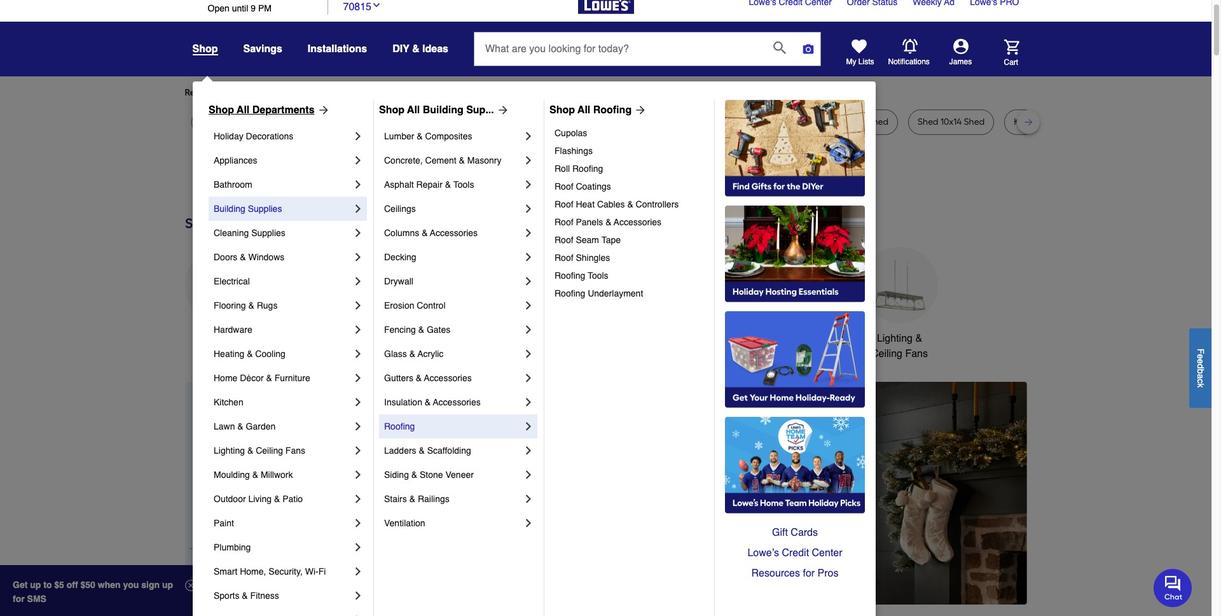 Task type: vqa. For each thing, say whether or not it's contained in the screenshot.
Ladders
yes



Task type: describe. For each thing, give the bounding box(es) containing it.
doors & windows link
[[214, 245, 352, 269]]

roll
[[555, 164, 570, 174]]

f e e d b a c k
[[1196, 348, 1207, 387]]

chat invite button image
[[1154, 568, 1193, 607]]

diy & ideas button
[[393, 38, 449, 60]]

roof seam tape link
[[555, 231, 706, 249]]

kitchen faucets button
[[475, 247, 551, 346]]

chevron right image for smart home, security, wi-fi
[[352, 565, 365, 578]]

chevron right image for sports & fitness
[[352, 589, 365, 602]]

building supplies
[[214, 204, 282, 214]]

cupolas link
[[555, 124, 706, 142]]

chevron right image for ladders & scaffolding
[[523, 444, 535, 457]]

ideas
[[423, 43, 449, 55]]

roofing inside roll roofing link
[[573, 164, 604, 174]]

lighting & ceiling fans link
[[214, 439, 352, 463]]

roof for roof seam tape
[[555, 235, 574, 245]]

shop for shop all departments
[[209, 104, 234, 116]]

roofing for roofing
[[384, 421, 415, 432]]

gift cards
[[773, 527, 818, 538]]

door
[[394, 116, 414, 127]]

board
[[694, 116, 719, 127]]

k
[[1196, 383, 1207, 387]]

home inside "smart home" button
[[805, 333, 832, 344]]

fans inside lighting & ceiling fans
[[906, 348, 929, 360]]

doors
[[214, 252, 238, 262]]

cleaning
[[214, 228, 249, 238]]

appliances inside button
[[198, 333, 248, 344]]

smart home button
[[765, 247, 842, 346]]

off
[[67, 580, 78, 590]]

shop for shop all roofing
[[550, 104, 575, 116]]

shop 25 days of deals by category image
[[185, 213, 1028, 234]]

recommended searches for you heading
[[185, 87, 1028, 99]]

ceilings
[[384, 204, 416, 214]]

you for more suggestions for you
[[414, 87, 429, 98]]

1 vertical spatial building
[[214, 204, 246, 214]]

roll roofing
[[555, 164, 604, 174]]

25 days of deals. don't miss deals every day. same-day delivery on in-stock orders placed by 2 p m. image
[[185, 382, 390, 605]]

1 e from the top
[[1196, 354, 1207, 359]]

chevron right image for paint
[[352, 517, 365, 530]]

heating & cooling link
[[214, 342, 352, 366]]

holiday decorations link
[[214, 124, 352, 148]]

ceilings link
[[384, 197, 523, 221]]

searches
[[248, 87, 285, 98]]

sup...
[[467, 104, 494, 116]]

plumbing
[[214, 542, 251, 552]]

acrylic
[[418, 349, 444, 359]]

0 horizontal spatial tools
[[454, 179, 474, 190]]

supplies for building supplies
[[248, 204, 282, 214]]

lighting inside lighting & ceiling fans
[[878, 333, 913, 344]]

shop for shop all building sup...
[[379, 104, 405, 116]]

cupolas
[[555, 128, 588, 138]]

sports & fitness link
[[214, 584, 352, 608]]

roof seam tape
[[555, 235, 621, 245]]

4 shed from the left
[[965, 116, 985, 127]]

shed for shed 10x14 shed
[[918, 116, 939, 127]]

kitchen for kitchen
[[214, 397, 244, 407]]

roofing tools link
[[555, 267, 706, 284]]

shed for shed outdoor storage
[[748, 116, 769, 127]]

chevron right image for holiday decorations
[[352, 130, 365, 143]]

peel
[[282, 116, 299, 127]]

shop all building sup...
[[379, 104, 494, 116]]

shed outdoor storage
[[748, 116, 839, 127]]

lumber
[[384, 131, 415, 141]]

for inside resources for pros link
[[803, 568, 815, 579]]

roofing for roofing tools
[[555, 270, 586, 281]]

shed 10x14 shed
[[918, 116, 985, 127]]

suggestions
[[349, 87, 398, 98]]

arrow right image
[[632, 104, 647, 116]]

chevron right image for home décor & furniture
[[352, 372, 365, 384]]

1 up from the left
[[30, 580, 41, 590]]

you for recommended searches for you
[[301, 87, 316, 98]]

chevron right image for concrete, cement & masonry
[[523, 154, 535, 167]]

kitchen faucets
[[477, 333, 550, 344]]

savings
[[243, 43, 282, 55]]

roof heat cables & controllers link
[[555, 195, 706, 213]]

2 up from the left
[[162, 580, 173, 590]]

shop all departments
[[209, 104, 315, 116]]

all for building
[[407, 104, 420, 116]]

1 horizontal spatial building
[[423, 104, 464, 116]]

fencing
[[384, 325, 416, 335]]

moulding
[[214, 470, 250, 480]]

decking link
[[384, 245, 523, 269]]

lowe's home team holiday picks. image
[[726, 417, 866, 514]]

lowe's home improvement cart image
[[1005, 39, 1020, 54]]

notifications
[[889, 57, 930, 66]]

1 vertical spatial tools
[[588, 270, 609, 281]]

drywall link
[[384, 269, 523, 293]]

masonry
[[468, 155, 502, 165]]

smart for smart home
[[775, 333, 802, 344]]

living
[[249, 494, 272, 504]]

erosion control
[[384, 300, 446, 311]]

cart button
[[987, 39, 1020, 67]]

cement
[[426, 155, 457, 165]]

scroll to item #2 image
[[685, 582, 715, 587]]

0 horizontal spatial lighting
[[214, 446, 245, 456]]

smart home, security, wi-fi link
[[214, 559, 352, 584]]

roofing inside shop all roofing link
[[594, 104, 632, 116]]

chevron right image for asphalt repair & tools
[[523, 178, 535, 191]]

scaffolding
[[427, 446, 471, 456]]

heating
[[214, 349, 245, 359]]

more
[[326, 87, 347, 98]]

concrete,
[[384, 155, 423, 165]]

roof for roof panels & accessories
[[555, 217, 574, 227]]

search image
[[774, 41, 787, 54]]

moulding & millwork
[[214, 470, 293, 480]]

hardie board
[[665, 116, 719, 127]]

flooring & rugs link
[[214, 293, 352, 318]]

0 horizontal spatial bathroom
[[214, 179, 252, 190]]

flashings
[[555, 146, 593, 156]]

0 horizontal spatial lighting & ceiling fans
[[214, 446, 305, 456]]

for up departments
[[287, 87, 299, 98]]

chevron right image for glass & acrylic
[[523, 347, 535, 360]]

electrical link
[[214, 269, 352, 293]]

asphalt repair & tools
[[384, 179, 474, 190]]

stairs & railings
[[384, 494, 450, 504]]

gift cards link
[[726, 523, 866, 543]]

wallpaper
[[322, 116, 365, 127]]

outdoor living & patio link
[[214, 487, 352, 511]]

fitness
[[250, 591, 279, 601]]

roll roofing link
[[555, 160, 706, 178]]

open
[[208, 3, 230, 13]]

columns & accessories
[[384, 228, 478, 238]]

b
[[1196, 369, 1207, 374]]

shed for shed
[[868, 116, 889, 127]]

panels
[[576, 217, 604, 227]]

for inside more suggestions for you link
[[400, 87, 412, 98]]

siding
[[384, 470, 409, 480]]

open until 9 pm
[[208, 3, 272, 13]]

bathroom button
[[669, 247, 745, 346]]

scroll to item #3 element
[[715, 580, 748, 588]]

mower
[[225, 116, 253, 127]]

chevron right image for lawn & garden
[[352, 420, 365, 433]]

chevron right image for stairs & railings
[[523, 493, 535, 505]]

glass & acrylic
[[384, 349, 444, 359]]

70815
[[343, 1, 372, 12]]

supplies for cleaning supplies
[[251, 228, 286, 238]]

chevron right image for heating & cooling
[[352, 347, 365, 360]]

lumber & composites
[[384, 131, 473, 141]]

lawn & garden link
[[214, 414, 352, 439]]

get up to $5 off $50 when you sign up for sms
[[13, 580, 173, 604]]

cart
[[1005, 58, 1019, 67]]

quikrete
[[602, 116, 636, 127]]

diy
[[393, 43, 410, 55]]

kitchen link
[[214, 390, 352, 414]]



Task type: locate. For each thing, give the bounding box(es) containing it.
1 vertical spatial decorations
[[389, 348, 444, 360]]

1 horizontal spatial smart
[[775, 333, 802, 344]]

lighting & ceiling fans inside button
[[872, 333, 929, 360]]

1 vertical spatial appliances
[[198, 333, 248, 344]]

holiday hosting essentials. image
[[726, 206, 866, 302]]

plumbing link
[[214, 535, 352, 559]]

chevron right image for roofing
[[523, 420, 535, 433]]

3 all from the left
[[578, 104, 591, 116]]

smart home, security, wi-fi
[[214, 566, 326, 577]]

chevron right image for fencing & gates
[[523, 323, 535, 336]]

appliances down holiday
[[214, 155, 257, 165]]

1 horizontal spatial home
[[805, 333, 832, 344]]

1 horizontal spatial lighting & ceiling fans
[[872, 333, 929, 360]]

roofing up roof coatings
[[573, 164, 604, 174]]

shed
[[748, 116, 769, 127], [868, 116, 889, 127], [918, 116, 939, 127], [965, 116, 985, 127]]

fans inside lighting & ceiling fans link
[[286, 446, 305, 456]]

1 vertical spatial home
[[214, 373, 238, 383]]

3 shed from the left
[[918, 116, 939, 127]]

& inside lighting & ceiling fans
[[916, 333, 923, 344]]

when
[[98, 580, 121, 590]]

roofing down roof shingles
[[555, 270, 586, 281]]

chevron right image
[[352, 154, 365, 167], [352, 178, 365, 191], [523, 227, 535, 239], [523, 275, 535, 288], [352, 299, 365, 312], [523, 299, 535, 312], [523, 347, 535, 360], [352, 396, 365, 409], [523, 396, 535, 409], [352, 420, 365, 433], [523, 444, 535, 457], [352, 468, 365, 481], [523, 468, 535, 481], [352, 493, 365, 505], [352, 541, 365, 554], [352, 565, 365, 578], [352, 614, 365, 616]]

arrow left image
[[422, 493, 434, 506]]

accessories up insulation & accessories "link"
[[424, 373, 472, 383]]

accessories for insulation & accessories
[[433, 397, 481, 407]]

decorations for holiday
[[246, 131, 294, 141]]

railings
[[418, 494, 450, 504]]

roofing underlayment
[[555, 288, 644, 298]]

decorations down christmas
[[389, 348, 444, 360]]

accessories up decking link
[[430, 228, 478, 238]]

shed right 10x14
[[965, 116, 985, 127]]

chevron right image for plumbing
[[352, 541, 365, 554]]

decorations inside holiday decorations link
[[246, 131, 294, 141]]

roof coatings
[[555, 181, 611, 192]]

stairs
[[384, 494, 407, 504]]

1 vertical spatial fans
[[286, 446, 305, 456]]

& inside 'link'
[[249, 300, 254, 311]]

1 shop from the left
[[209, 104, 234, 116]]

3 roof from the top
[[555, 217, 574, 227]]

roof shingles
[[555, 253, 610, 263]]

decorations inside christmas decorations button
[[389, 348, 444, 360]]

2 shed from the left
[[868, 116, 889, 127]]

lowe's home improvement notification center image
[[903, 39, 918, 54]]

lists
[[859, 57, 875, 66]]

for down get
[[13, 594, 25, 604]]

1 you from the left
[[301, 87, 316, 98]]

shed left outdoor
[[748, 116, 769, 127]]

supplies inside "link"
[[251, 228, 286, 238]]

my lists
[[847, 57, 875, 66]]

arrow right image inside shop all building sup... link
[[494, 104, 510, 116]]

kitchen left the faucets
[[477, 333, 511, 344]]

up right sign
[[162, 580, 173, 590]]

1 horizontal spatial kitchen
[[477, 333, 511, 344]]

roof panels & accessories link
[[555, 213, 706, 231]]

roof down "roll"
[[555, 181, 574, 192]]

stone
[[420, 470, 443, 480]]

e up d
[[1196, 354, 1207, 359]]

building up interior at the top of the page
[[423, 104, 464, 116]]

roofing for roofing underlayment
[[555, 288, 586, 298]]

resources for pros link
[[726, 563, 866, 584]]

chevron right image for moulding & millwork
[[352, 468, 365, 481]]

gutters
[[384, 373, 414, 383]]

bathroom link
[[214, 172, 352, 197]]

roof left heat
[[555, 199, 574, 209]]

heat
[[576, 199, 595, 209]]

lumber & composites link
[[384, 124, 523, 148]]

chevron right image for ventilation
[[523, 517, 535, 530]]

1 horizontal spatial ceiling
[[872, 348, 903, 360]]

kitchen for kitchen faucets
[[477, 333, 511, 344]]

stairs & railings link
[[384, 487, 523, 511]]

roof for roof heat cables & controllers
[[555, 199, 574, 209]]

arrow right image for shop all departments
[[315, 104, 330, 116]]

paint
[[214, 518, 234, 528]]

lawn & garden
[[214, 421, 276, 432]]

0 vertical spatial lighting
[[878, 333, 913, 344]]

roof for roof coatings
[[555, 181, 574, 192]]

departments
[[252, 104, 315, 116]]

9
[[251, 3, 256, 13]]

roofing up the 'quikrete'
[[594, 104, 632, 116]]

find gifts for the diyer. image
[[726, 100, 866, 197]]

composites
[[426, 131, 473, 141]]

roofing inside roofing link
[[384, 421, 415, 432]]

lowe's credit center link
[[726, 543, 866, 563]]

chevron right image for kitchen
[[352, 396, 365, 409]]

0 vertical spatial home
[[805, 333, 832, 344]]

all for roofing
[[578, 104, 591, 116]]

0 vertical spatial tools
[[454, 179, 474, 190]]

shop all departments link
[[209, 102, 330, 118]]

chevron right image for bathroom
[[352, 178, 365, 191]]

tools up roofing underlayment
[[588, 270, 609, 281]]

50 percent off all artificial christmas trees, holiday lights and more. image
[[411, 382, 1028, 605]]

1 vertical spatial ceiling
[[256, 446, 283, 456]]

for left pros
[[803, 568, 815, 579]]

0 horizontal spatial kitchen
[[214, 397, 244, 407]]

0 horizontal spatial fans
[[286, 446, 305, 456]]

chevron right image for lighting & ceiling fans
[[352, 444, 365, 457]]

e up b
[[1196, 359, 1207, 364]]

accessories up roofing link
[[433, 397, 481, 407]]

pm
[[258, 3, 272, 13]]

smart inside button
[[775, 333, 802, 344]]

supplies
[[248, 204, 282, 214], [251, 228, 286, 238]]

roofing inside roofing tools link
[[555, 270, 586, 281]]

roofing up ladders
[[384, 421, 415, 432]]

all for departments
[[237, 104, 250, 116]]

roof for roof shingles
[[555, 253, 574, 263]]

chevron right image for electrical
[[352, 275, 365, 288]]

accessories inside gutters & accessories link
[[424, 373, 472, 383]]

roof up roofing tools
[[555, 253, 574, 263]]

up left "to"
[[30, 580, 41, 590]]

1 horizontal spatial up
[[162, 580, 173, 590]]

camera image
[[803, 43, 815, 55]]

james
[[950, 57, 973, 66]]

accessories for columns & accessories
[[430, 228, 478, 238]]

you left more
[[301, 87, 316, 98]]

2 you from the left
[[414, 87, 429, 98]]

insulation
[[384, 397, 423, 407]]

lowe's
[[748, 547, 780, 559]]

refrigerator
[[473, 116, 522, 127]]

ventilation link
[[384, 511, 523, 535]]

tools up ceilings link
[[454, 179, 474, 190]]

controllers
[[636, 199, 679, 209]]

None search field
[[474, 32, 822, 78]]

2 shop from the left
[[379, 104, 405, 116]]

0 horizontal spatial ceiling
[[256, 446, 283, 456]]

credit
[[782, 547, 810, 559]]

0 vertical spatial bathroom
[[214, 179, 252, 190]]

decorations down peel
[[246, 131, 294, 141]]

all up mower
[[237, 104, 250, 116]]

fans
[[906, 348, 929, 360], [286, 446, 305, 456]]

1 horizontal spatial fans
[[906, 348, 929, 360]]

ladders
[[384, 446, 417, 456]]

lowe's home improvement logo image
[[578, 0, 634, 29]]

electrical
[[214, 276, 250, 286]]

2 horizontal spatial arrow right image
[[1004, 493, 1017, 506]]

gutters & accessories
[[384, 373, 472, 383]]

fencing & gates
[[384, 325, 451, 335]]

chevron right image for erosion control
[[523, 299, 535, 312]]

sports
[[214, 591, 240, 601]]

roofing inside roofing underlayment link
[[555, 288, 586, 298]]

70815 button
[[343, 0, 382, 14]]

ladders & scaffolding
[[384, 446, 471, 456]]

accessories inside roof panels & accessories link
[[614, 217, 662, 227]]

christmas
[[394, 333, 439, 344]]

chevron right image for appliances
[[352, 154, 365, 167]]

appliances up heating
[[198, 333, 248, 344]]

chevron right image for ceilings
[[523, 202, 535, 215]]

supplies up windows
[[251, 228, 286, 238]]

shingles
[[576, 253, 610, 263]]

my
[[847, 57, 857, 66]]

decorations for christmas
[[389, 348, 444, 360]]

0 vertical spatial building
[[423, 104, 464, 116]]

home décor & furniture
[[214, 373, 310, 383]]

0 vertical spatial kitchen
[[477, 333, 511, 344]]

0 horizontal spatial up
[[30, 580, 41, 590]]

0 horizontal spatial smart
[[214, 566, 238, 577]]

shop all roofing link
[[550, 102, 647, 118]]

chevron right image for siding & stone veneer
[[523, 468, 535, 481]]

& inside "link"
[[425, 397, 431, 407]]

building supplies link
[[214, 197, 352, 221]]

Search Query text field
[[475, 32, 764, 66]]

more suggestions for you link
[[326, 87, 439, 99]]

arrow right image for shop all building sup...
[[494, 104, 510, 116]]

my lists link
[[847, 39, 875, 67]]

0 vertical spatial supplies
[[248, 204, 282, 214]]

roof shingles link
[[555, 249, 706, 267]]

for inside get up to $5 off $50 when you sign up for sms
[[13, 594, 25, 604]]

shop button
[[193, 43, 218, 55]]

0 vertical spatial ceiling
[[872, 348, 903, 360]]

all up door interior
[[407, 104, 420, 116]]

0 vertical spatial decorations
[[246, 131, 294, 141]]

columns
[[384, 228, 420, 238]]

0 vertical spatial lighting & ceiling fans
[[872, 333, 929, 360]]

shed left 10x14
[[918, 116, 939, 127]]

you up shop all building sup...
[[414, 87, 429, 98]]

arrow right image
[[315, 104, 330, 116], [494, 104, 510, 116], [1004, 493, 1017, 506]]

1 vertical spatial supplies
[[251, 228, 286, 238]]

chevron right image for columns & accessories
[[523, 227, 535, 239]]

shop up toilet
[[550, 104, 575, 116]]

0 vertical spatial appliances
[[214, 155, 257, 165]]

doors & windows
[[214, 252, 285, 262]]

patio
[[283, 494, 303, 504]]

0 horizontal spatial all
[[237, 104, 250, 116]]

building up cleaning
[[214, 204, 246, 214]]

0 horizontal spatial you
[[301, 87, 316, 98]]

arrow right image inside shop all departments link
[[315, 104, 330, 116]]

chevron down image
[[372, 0, 382, 10]]

fencing & gates link
[[384, 318, 523, 342]]

1 roof from the top
[[555, 181, 574, 192]]

1 horizontal spatial you
[[414, 87, 429, 98]]

lowe's wishes you and your family a happy hanukkah. image
[[185, 168, 1028, 200]]

1 shed from the left
[[748, 116, 769, 127]]

accessories
[[614, 217, 662, 227], [430, 228, 478, 238], [424, 373, 472, 383], [433, 397, 481, 407]]

get your home holiday-ready. image
[[726, 311, 866, 408]]

millwork
[[261, 470, 293, 480]]

2 e from the top
[[1196, 359, 1207, 364]]

1 horizontal spatial lighting
[[878, 333, 913, 344]]

up
[[30, 580, 41, 590], [162, 580, 173, 590]]

moulding & millwork link
[[214, 463, 352, 487]]

accessories down roof heat cables & controllers link
[[614, 217, 662, 227]]

0 horizontal spatial shop
[[209, 104, 234, 116]]

5 roof from the top
[[555, 253, 574, 263]]

1 vertical spatial smart
[[214, 566, 238, 577]]

chevron right image for lumber & composites
[[523, 130, 535, 143]]

cleaning supplies
[[214, 228, 286, 238]]

1 vertical spatial bathroom
[[685, 333, 729, 344]]

all up the cupolas
[[578, 104, 591, 116]]

concrete, cement & masonry
[[384, 155, 502, 165]]

seam
[[576, 235, 600, 245]]

roof left the "seam"
[[555, 235, 574, 245]]

kitchen up lawn
[[214, 397, 244, 407]]

1 horizontal spatial tools
[[588, 270, 609, 281]]

outdoor living & patio
[[214, 494, 303, 504]]

chevron right image for doors & windows
[[352, 251, 365, 263]]

chevron right image for cleaning supplies
[[352, 227, 365, 239]]

asphalt repair & tools link
[[384, 172, 523, 197]]

stick
[[301, 116, 320, 127]]

chevron right image for building supplies
[[352, 202, 365, 215]]

chevron right image for flooring & rugs
[[352, 299, 365, 312]]

kitchen inside button
[[477, 333, 511, 344]]

0 vertical spatial fans
[[906, 348, 929, 360]]

2 roof from the top
[[555, 199, 574, 209]]

accessories inside insulation & accessories "link"
[[433, 397, 481, 407]]

cleaning supplies link
[[214, 221, 352, 245]]

$5
[[54, 580, 64, 590]]

roof left panels
[[555, 217, 574, 227]]

1 vertical spatial lighting
[[214, 446, 245, 456]]

for up door
[[400, 87, 412, 98]]

shed right 'storage'
[[868, 116, 889, 127]]

chevron right image for insulation & accessories
[[523, 396, 535, 409]]

chevron right image for gutters & accessories
[[523, 372, 535, 384]]

0 horizontal spatial decorations
[[246, 131, 294, 141]]

0 horizontal spatial building
[[214, 204, 246, 214]]

shop up lawn mower at the top of page
[[209, 104, 234, 116]]

2 all from the left
[[407, 104, 420, 116]]

accessories for gutters & accessories
[[424, 373, 472, 383]]

0 vertical spatial smart
[[775, 333, 802, 344]]

roof inside 'link'
[[555, 235, 574, 245]]

chevron right image for outdoor living & patio
[[352, 493, 365, 505]]

toilet
[[551, 116, 572, 127]]

1 horizontal spatial arrow right image
[[494, 104, 510, 116]]

decking
[[384, 252, 417, 262]]

f e e d b a c k button
[[1190, 328, 1212, 408]]

1 vertical spatial kitchen
[[214, 397, 244, 407]]

accessories inside columns & accessories link
[[430, 228, 478, 238]]

all
[[237, 104, 250, 116], [407, 104, 420, 116], [578, 104, 591, 116]]

ceiling inside lighting & ceiling fans
[[872, 348, 903, 360]]

bathroom inside button
[[685, 333, 729, 344]]

kobalt
[[1015, 116, 1041, 127]]

supplies up cleaning supplies
[[248, 204, 282, 214]]

1 horizontal spatial shop
[[379, 104, 405, 116]]

door interior
[[394, 116, 444, 127]]

1 horizontal spatial bathroom
[[685, 333, 729, 344]]

asphalt
[[384, 179, 414, 190]]

1 horizontal spatial all
[[407, 104, 420, 116]]

1 vertical spatial lighting & ceiling fans
[[214, 446, 305, 456]]

chevron right image for decking
[[523, 251, 535, 263]]

2 horizontal spatial all
[[578, 104, 591, 116]]

chevron right image for hardware
[[352, 323, 365, 336]]

shop up door
[[379, 104, 405, 116]]

insulation & accessories link
[[384, 390, 523, 414]]

1 all from the left
[[237, 104, 250, 116]]

1 horizontal spatial decorations
[[389, 348, 444, 360]]

2 horizontal spatial shop
[[550, 104, 575, 116]]

chevron right image
[[352, 130, 365, 143], [523, 130, 535, 143], [523, 154, 535, 167], [523, 178, 535, 191], [352, 202, 365, 215], [523, 202, 535, 215], [352, 227, 365, 239], [352, 251, 365, 263], [523, 251, 535, 263], [352, 275, 365, 288], [352, 323, 365, 336], [523, 323, 535, 336], [352, 347, 365, 360], [352, 372, 365, 384], [523, 372, 535, 384], [523, 420, 535, 433], [352, 444, 365, 457], [523, 493, 535, 505], [352, 517, 365, 530], [523, 517, 535, 530], [352, 589, 365, 602]]

roofing down roofing tools
[[555, 288, 586, 298]]

chevron right image for drywall
[[523, 275, 535, 288]]

get
[[13, 580, 28, 590]]

4 roof from the top
[[555, 235, 574, 245]]

lowe's home improvement lists image
[[852, 39, 867, 54]]

3 shop from the left
[[550, 104, 575, 116]]

peel stick wallpaper
[[282, 116, 365, 127]]

interior
[[416, 116, 444, 127]]

0 horizontal spatial arrow right image
[[315, 104, 330, 116]]

smart for smart home, security, wi-fi
[[214, 566, 238, 577]]

0 horizontal spatial home
[[214, 373, 238, 383]]

home inside home décor & furniture link
[[214, 373, 238, 383]]



